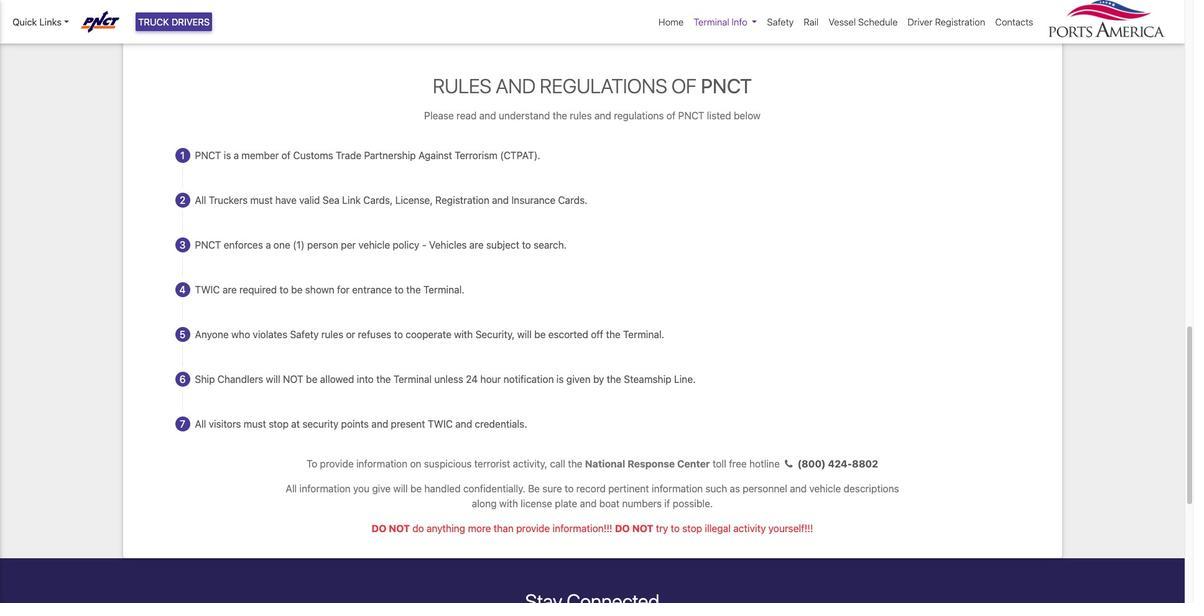 Task type: locate. For each thing, give the bounding box(es) containing it.
0 vertical spatial stop
[[269, 418, 289, 430]]

1 vertical spatial regulations
[[614, 110, 664, 121]]

ship
[[195, 374, 215, 385]]

to up 'plate'
[[565, 483, 574, 494]]

1 vertical spatial registration
[[435, 194, 489, 206]]

vessel schedule
[[829, 16, 898, 27]]

are
[[469, 239, 484, 250], [223, 284, 237, 295]]

safety right the violates at the left
[[290, 329, 319, 340]]

policy
[[393, 239, 419, 250]]

0 horizontal spatial registration
[[435, 194, 489, 206]]

entrance
[[352, 284, 392, 295]]

the
[[553, 110, 567, 121], [406, 284, 421, 295], [606, 329, 621, 340], [376, 374, 391, 385], [607, 374, 621, 385], [568, 458, 582, 469]]

on
[[410, 458, 421, 469]]

1 horizontal spatial stop
[[682, 523, 702, 534]]

stop
[[269, 418, 289, 430], [682, 523, 702, 534]]

must left have
[[250, 194, 273, 206]]

stop down the possible.
[[682, 523, 702, 534]]

safety left rail
[[767, 16, 794, 27]]

registration inside 'link'
[[935, 16, 985, 27]]

driver
[[908, 16, 933, 27]]

information
[[356, 458, 407, 469], [299, 483, 351, 494], [652, 483, 703, 494]]

pnct left listed
[[678, 110, 704, 121]]

registration right 'driver'
[[935, 16, 985, 27]]

regulations down rules and regulations of pnct
[[614, 110, 664, 121]]

1 horizontal spatial terminal.
[[623, 329, 664, 340]]

0 horizontal spatial safety
[[290, 329, 319, 340]]

possible.
[[673, 498, 713, 509]]

provide down license on the bottom left of the page
[[516, 523, 550, 534]]

2 horizontal spatial not
[[632, 523, 653, 534]]

to right refuses
[[394, 329, 403, 340]]

do down 'boat'
[[615, 523, 630, 534]]

1 vertical spatial must
[[244, 418, 266, 430]]

a for enforces
[[266, 239, 271, 250]]

registration down terrorism
[[435, 194, 489, 206]]

be left allowed
[[306, 374, 317, 385]]

1 do from the left
[[372, 523, 386, 534]]

with down confidentially.
[[499, 498, 518, 509]]

driver registration
[[908, 16, 985, 27]]

below
[[734, 110, 761, 121]]

to
[[307, 458, 317, 469]]

required
[[239, 284, 277, 295]]

7
[[180, 418, 185, 430]]

is left member
[[224, 150, 231, 161]]

safety
[[767, 16, 794, 27], [290, 329, 319, 340]]

1 horizontal spatial a
[[266, 239, 271, 250]]

and up understand
[[496, 74, 536, 98]]

1 horizontal spatial will
[[393, 483, 408, 494]]

you
[[353, 483, 370, 494]]

twic right 4
[[195, 284, 220, 295]]

terrorist
[[474, 458, 510, 469]]

1 vertical spatial all
[[195, 418, 206, 430]]

and down record on the bottom
[[580, 498, 597, 509]]

1 vertical spatial safety
[[290, 329, 319, 340]]

to right the "required"
[[280, 284, 289, 295]]

partnership
[[364, 150, 416, 161]]

do left do
[[372, 523, 386, 534]]

0 vertical spatial terminal
[[694, 16, 729, 27]]

be down on
[[410, 483, 422, 494]]

1 horizontal spatial registration
[[935, 16, 985, 27]]

anyone
[[195, 329, 229, 340]]

1 horizontal spatial are
[[469, 239, 484, 250]]

notification
[[504, 374, 554, 385]]

information!!!
[[553, 523, 612, 534]]

0 horizontal spatial not
[[283, 374, 303, 385]]

0 horizontal spatial terminal.
[[423, 284, 464, 295]]

vehicle down (800) 424-8802 link
[[809, 483, 841, 494]]

will
[[517, 329, 532, 340], [266, 374, 280, 385], [393, 483, 408, 494]]

listed
[[707, 110, 731, 121]]

a
[[234, 150, 239, 161], [266, 239, 271, 250]]

2 vertical spatial of
[[281, 150, 291, 161]]

will right security,
[[517, 329, 532, 340]]

sure
[[542, 483, 562, 494]]

must for truckers
[[250, 194, 273, 206]]

1 horizontal spatial do
[[615, 523, 630, 534]]

terminal. up steamship
[[623, 329, 664, 340]]

vehicle inside all information you give will be handled confidentially. be sure to record pertinent information such as personnel and vehicle descriptions along with license plate and boat numbers if possible.
[[809, 483, 841, 494]]

terminal
[[694, 16, 729, 27], [393, 374, 432, 385]]

information up give
[[356, 458, 407, 469]]

-
[[422, 239, 427, 250]]

2 horizontal spatial will
[[517, 329, 532, 340]]

who
[[231, 329, 250, 340]]

confidentially.
[[463, 483, 525, 494]]

1 horizontal spatial provide
[[516, 523, 550, 534]]

the right the call
[[568, 458, 582, 469]]

all for all visitors must stop at security points and present twic and credentials.
[[195, 418, 206, 430]]

0 vertical spatial will
[[517, 329, 532, 340]]

are left the "required"
[[223, 284, 237, 295]]

0 vertical spatial terminal.
[[423, 284, 464, 295]]

1 vertical spatial are
[[223, 284, 237, 295]]

twic right present
[[428, 418, 453, 430]]

sea
[[323, 194, 340, 206]]

try
[[656, 523, 668, 534]]

2 vertical spatial will
[[393, 483, 408, 494]]

rules down rules and regulations of pnct
[[570, 110, 592, 121]]

0 horizontal spatial will
[[266, 374, 280, 385]]

0 horizontal spatial stop
[[269, 418, 289, 430]]

1 horizontal spatial safety
[[767, 16, 794, 27]]

8802
[[852, 458, 878, 469]]

present
[[391, 418, 425, 430]]

terminal. down the vehicles
[[423, 284, 464, 295]]

be inside all information you give will be handled confidentially. be sure to record pertinent information such as personnel and vehicle descriptions along with license plate and boat numbers if possible.
[[410, 483, 422, 494]]

a left one
[[266, 239, 271, 250]]

pnct right 3
[[195, 239, 221, 250]]

1 vertical spatial vehicle
[[809, 483, 841, 494]]

rail
[[804, 16, 819, 27]]

must right visitors
[[244, 418, 266, 430]]

(ctpat).
[[500, 150, 540, 161]]

2 do from the left
[[615, 523, 630, 534]]

the right into
[[376, 374, 391, 385]]

a left member
[[234, 150, 239, 161]]

1 horizontal spatial not
[[389, 523, 410, 534]]

0 vertical spatial twic
[[195, 284, 220, 295]]

registration
[[935, 16, 985, 27], [435, 194, 489, 206]]

truck drivers link
[[136, 12, 212, 31]]

schedule
[[858, 16, 898, 27]]

provide right the to
[[320, 458, 354, 469]]

1 horizontal spatial terminal
[[694, 16, 729, 27]]

not left allowed
[[283, 374, 303, 385]]

0 vertical spatial must
[[250, 194, 273, 206]]

provide
[[320, 458, 354, 469], [516, 523, 550, 534]]

all inside all information you give will be handled confidentially. be sure to record pertinent information such as personnel and vehicle descriptions along with license plate and boat numbers if possible.
[[286, 483, 297, 494]]

1 vertical spatial will
[[266, 374, 280, 385]]

the right understand
[[553, 110, 567, 121]]

response
[[628, 458, 675, 469]]

rules left or
[[321, 329, 343, 340]]

security
[[302, 418, 338, 430]]

0 horizontal spatial vehicle
[[358, 239, 390, 250]]

drivers
[[172, 16, 210, 27]]

license,
[[395, 194, 433, 206]]

1 vertical spatial with
[[499, 498, 518, 509]]

be left the shown
[[291, 284, 303, 295]]

0 horizontal spatial a
[[234, 150, 239, 161]]

hotline
[[749, 458, 780, 469]]

0 vertical spatial are
[[469, 239, 484, 250]]

1 horizontal spatial with
[[499, 498, 518, 509]]

truckers
[[209, 194, 248, 206]]

0 vertical spatial of
[[672, 74, 697, 98]]

6
[[179, 374, 186, 385]]

1 horizontal spatial is
[[556, 374, 564, 385]]

0 vertical spatial with
[[454, 329, 473, 340]]

not
[[283, 374, 303, 385], [389, 523, 410, 534], [632, 523, 653, 534]]

must for visitors
[[244, 418, 266, 430]]

is
[[224, 150, 231, 161], [556, 374, 564, 385]]

will right give
[[393, 483, 408, 494]]

information up if
[[652, 483, 703, 494]]

descriptions
[[844, 483, 899, 494]]

refuses
[[358, 329, 391, 340]]

truck
[[138, 16, 169, 27]]

0 vertical spatial registration
[[935, 16, 985, 27]]

are left subject
[[469, 239, 484, 250]]

0 vertical spatial a
[[234, 150, 239, 161]]

activity,
[[513, 458, 547, 469]]

anyone who violates safety rules or refuses to cooperate with security, will be escorted off the terminal.
[[195, 329, 664, 340]]

0 horizontal spatial with
[[454, 329, 473, 340]]

with left security,
[[454, 329, 473, 340]]

0 vertical spatial rules
[[570, 110, 592, 121]]

escorted
[[548, 329, 588, 340]]

not left do
[[389, 523, 410, 534]]

to inside all information you give will be handled confidentially. be sure to record pertinent information such as personnel and vehicle descriptions along with license plate and boat numbers if possible.
[[565, 483, 574, 494]]

and left credentials.
[[455, 418, 472, 430]]

and right read at the left of the page
[[479, 110, 496, 121]]

quick links link
[[12, 15, 69, 29]]

safety inside safety link
[[767, 16, 794, 27]]

vehicle right per
[[358, 239, 390, 250]]

do
[[372, 523, 386, 534], [615, 523, 630, 534]]

0 horizontal spatial is
[[224, 150, 231, 161]]

1 horizontal spatial twic
[[428, 418, 453, 430]]

information down the to
[[299, 483, 351, 494]]

links
[[39, 16, 62, 27]]

given
[[566, 374, 591, 385]]

is left given
[[556, 374, 564, 385]]

link
[[342, 194, 361, 206]]

0 vertical spatial provide
[[320, 458, 354, 469]]

0 horizontal spatial rules
[[321, 329, 343, 340]]

1 vertical spatial terminal
[[393, 374, 432, 385]]

2 vertical spatial all
[[286, 483, 297, 494]]

into
[[357, 374, 374, 385]]

1 horizontal spatial vehicle
[[809, 483, 841, 494]]

0 vertical spatial safety
[[767, 16, 794, 27]]

0 vertical spatial vehicle
[[358, 239, 390, 250]]

0 horizontal spatial twic
[[195, 284, 220, 295]]

0 horizontal spatial do
[[372, 523, 386, 534]]

0 vertical spatial all
[[195, 194, 206, 206]]

all visitors must stop at security points and present twic and credentials.
[[195, 418, 527, 430]]

terminal left info
[[694, 16, 729, 27]]

3
[[180, 239, 186, 250]]

1 vertical spatial a
[[266, 239, 271, 250]]

twic are required to be shown for entrance to the terminal.
[[195, 284, 464, 295]]

to right entrance
[[395, 284, 404, 295]]

be
[[291, 284, 303, 295], [534, 329, 546, 340], [306, 374, 317, 385], [410, 483, 422, 494]]

such
[[706, 483, 727, 494]]

to
[[522, 239, 531, 250], [280, 284, 289, 295], [395, 284, 404, 295], [394, 329, 403, 340], [565, 483, 574, 494], [671, 523, 680, 534]]

do
[[412, 523, 424, 534]]

regulations up please read and understand the rules and regulations of pnct listed below
[[540, 74, 667, 98]]

not left try
[[632, 523, 653, 534]]

valid
[[299, 194, 320, 206]]

with inside all information you give will be handled confidentially. be sure to record pertinent information such as personnel and vehicle descriptions along with license plate and boat numbers if possible.
[[499, 498, 518, 509]]

1 vertical spatial rules
[[321, 329, 343, 340]]

2 horizontal spatial information
[[652, 483, 703, 494]]

stop left the at
[[269, 418, 289, 430]]

terminal left unless in the left bottom of the page
[[393, 374, 432, 385]]

ship chandlers will not be allowed into the terminal unless 24 hour notification is given by the steamship line.
[[195, 374, 696, 385]]

phone image
[[780, 459, 798, 469]]

will right chandlers on the bottom left
[[266, 374, 280, 385]]



Task type: vqa. For each thing, say whether or not it's contained in the screenshot.
bottom Terminal
yes



Task type: describe. For each thing, give the bounding box(es) containing it.
chandlers
[[218, 374, 263, 385]]

0 horizontal spatial are
[[223, 284, 237, 295]]

pnct enforces a one (1) person per vehicle policy - vehicles are subject to search.
[[195, 239, 567, 250]]

1 vertical spatial of
[[667, 110, 676, 121]]

0 horizontal spatial provide
[[320, 458, 354, 469]]

and down phone icon at the right bottom of page
[[790, 483, 807, 494]]

against
[[418, 150, 452, 161]]

(800) 424-8802
[[798, 458, 878, 469]]

pnct up listed
[[701, 74, 752, 98]]

points
[[341, 418, 369, 430]]

personnel
[[743, 483, 787, 494]]

toll
[[713, 458, 726, 469]]

at
[[291, 418, 300, 430]]

steamship
[[624, 374, 671, 385]]

enforces
[[224, 239, 263, 250]]

per
[[341, 239, 356, 250]]

424-
[[828, 458, 852, 469]]

insurance
[[511, 194, 555, 206]]

cooperate
[[406, 329, 451, 340]]

if
[[664, 498, 670, 509]]

1 vertical spatial terminal.
[[623, 329, 664, 340]]

5
[[180, 329, 186, 340]]

contacts
[[995, 16, 1033, 27]]

to left search.
[[522, 239, 531, 250]]

1 horizontal spatial rules
[[570, 110, 592, 121]]

be
[[528, 483, 540, 494]]

terminal info link
[[689, 10, 762, 34]]

will inside all information you give will be handled confidentially. be sure to record pertinent information such as personnel and vehicle descriptions along with license plate and boat numbers if possible.
[[393, 483, 408, 494]]

quick links
[[12, 16, 62, 27]]

safety link
[[762, 10, 799, 34]]

all information you give will be handled confidentially. be sure to record pertinent information such as personnel and vehicle descriptions along with license plate and boat numbers if possible.
[[286, 483, 899, 509]]

home link
[[654, 10, 689, 34]]

national
[[585, 458, 625, 469]]

give
[[372, 483, 391, 494]]

0 horizontal spatial terminal
[[393, 374, 432, 385]]

along
[[472, 498, 497, 509]]

24
[[466, 374, 478, 385]]

trade
[[336, 150, 361, 161]]

terrorism
[[455, 150, 498, 161]]

1 vertical spatial twic
[[428, 418, 453, 430]]

rules and regulations of pnct
[[433, 74, 752, 98]]

0 vertical spatial regulations
[[540, 74, 667, 98]]

pnct right "1"
[[195, 150, 221, 161]]

by
[[593, 374, 604, 385]]

all for all information you give will be handled confidentially. be sure to record pertinent information such as personnel and vehicle descriptions along with license plate and boat numbers if possible.
[[286, 483, 297, 494]]

credentials.
[[475, 418, 527, 430]]

1 horizontal spatial information
[[356, 458, 407, 469]]

numbers
[[622, 498, 662, 509]]

call
[[550, 458, 565, 469]]

record
[[576, 483, 606, 494]]

terminal info
[[694, 16, 747, 27]]

please
[[424, 110, 454, 121]]

contacts link
[[990, 10, 1038, 34]]

do not do anything more than provide information!!! do not try to stop illegal activity yourself!!!
[[372, 523, 813, 534]]

0 vertical spatial is
[[224, 150, 231, 161]]

activity
[[733, 523, 766, 534]]

all truckers must have valid sea link cards, license, registration and insurance cards.
[[195, 194, 587, 206]]

1 vertical spatial is
[[556, 374, 564, 385]]

info
[[732, 16, 747, 27]]

(800) 424-8802 link
[[780, 458, 878, 469]]

plate
[[555, 498, 577, 509]]

member
[[241, 150, 279, 161]]

home
[[659, 16, 684, 27]]

read
[[456, 110, 477, 121]]

unless
[[434, 374, 463, 385]]

vessel schedule link
[[824, 10, 903, 34]]

subject
[[486, 239, 519, 250]]

a for is
[[234, 150, 239, 161]]

4
[[179, 284, 186, 295]]

and right points on the left
[[371, 418, 388, 430]]

driver registration link
[[903, 10, 990, 34]]

illegal
[[705, 523, 731, 534]]

1 vertical spatial provide
[[516, 523, 550, 534]]

0 horizontal spatial information
[[299, 483, 351, 494]]

truck drivers
[[138, 16, 210, 27]]

visitors
[[209, 418, 241, 430]]

yourself!!!
[[768, 523, 813, 534]]

anything
[[427, 523, 465, 534]]

the right off
[[606, 329, 621, 340]]

as
[[730, 483, 740, 494]]

the right entrance
[[406, 284, 421, 295]]

please read and understand the rules and regulations of pnct listed below
[[424, 110, 761, 121]]

for
[[337, 284, 350, 295]]

to right try
[[671, 523, 680, 534]]

understand
[[499, 110, 550, 121]]

the right 'by'
[[607, 374, 621, 385]]

and down rules and regulations of pnct
[[594, 110, 611, 121]]

and left insurance
[[492, 194, 509, 206]]

suspicious
[[424, 458, 472, 469]]

all for all truckers must have valid sea link cards, license, registration and insurance cards.
[[195, 194, 206, 206]]

1 vertical spatial stop
[[682, 523, 702, 534]]

center
[[677, 458, 710, 469]]

boat
[[599, 498, 620, 509]]

shown
[[305, 284, 334, 295]]

hour
[[480, 374, 501, 385]]

allowed
[[320, 374, 354, 385]]

vessel
[[829, 16, 856, 27]]

be left escorted
[[534, 329, 546, 340]]

violates
[[253, 329, 287, 340]]

customs
[[293, 150, 333, 161]]

person
[[307, 239, 338, 250]]

line.
[[674, 374, 696, 385]]

than
[[494, 523, 514, 534]]

to provide information on suspicious terrorist activity, call the national response center toll free hotline
[[307, 458, 780, 469]]

2
[[180, 194, 185, 206]]



